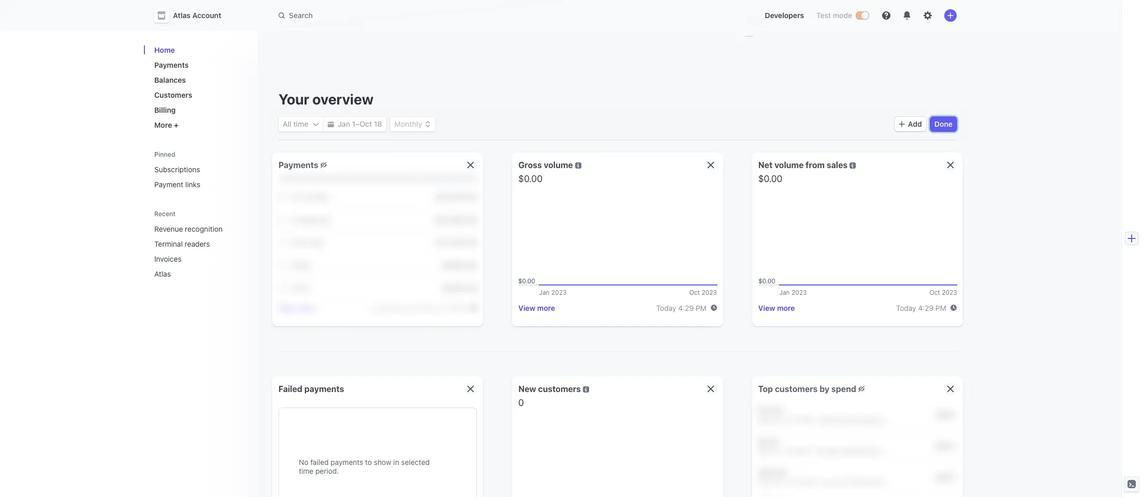 Task type: describe. For each thing, give the bounding box(es) containing it.
show
[[374, 458, 391, 467]]

atlas link
[[150, 266, 235, 283]]

overview
[[312, 91, 374, 108]]

1
[[352, 120, 355, 128]]

failed
[[310, 458, 329, 467]]

view for net volume from sales
[[758, 304, 775, 312]]

top
[[758, 385, 773, 394]]

customers link
[[150, 86, 250, 104]]

home
[[154, 46, 175, 54]]

–
[[355, 120, 360, 128]]

new
[[518, 385, 536, 394]]

atlas for atlas account
[[173, 11, 191, 20]]

gross volume
[[518, 160, 573, 170]]

Search text field
[[272, 6, 564, 25]]

payment links
[[154, 180, 200, 189]]

search
[[289, 11, 313, 20]]

spend
[[831, 385, 856, 394]]

failed
[[279, 385, 302, 394]]

payments link
[[150, 56, 250, 74]]

1 view more link from the left
[[279, 304, 315, 312]]

payments inside no failed payments to show in selected time period.
[[331, 458, 363, 467]]

+
[[174, 121, 179, 129]]

gross
[[518, 160, 542, 170]]

revenue recognition link
[[150, 221, 235, 238]]

view more for gross
[[518, 304, 555, 312]]

toolbar containing add
[[895, 117, 957, 132]]

your overview
[[279, 91, 374, 108]]

pinned
[[154, 151, 175, 158]]

$15,000.00
[[435, 238, 477, 247]]

done button
[[930, 117, 957, 132]]

$0.00 for net
[[758, 173, 782, 184]]

invoices
[[154, 255, 182, 264]]

customers for top
[[775, 385, 818, 394]]

payment links link
[[150, 176, 250, 193]]

subscriptions link
[[150, 161, 250, 178]]

Search search field
[[272, 6, 564, 25]]

revenue recognition
[[154, 225, 223, 233]]

new customers
[[518, 385, 581, 394]]

atlas account button
[[154, 8, 232, 23]]

recent element
[[144, 221, 258, 283]]

all
[[283, 120, 291, 128]]

payment
[[154, 180, 183, 189]]

links
[[185, 180, 200, 189]]

all time
[[283, 120, 308, 128]]

atlas account
[[173, 11, 221, 20]]

no
[[299, 458, 308, 467]]

volume for gross
[[544, 160, 573, 170]]

invoices link
[[150, 251, 235, 268]]

readers
[[185, 240, 210, 249]]

balances
[[154, 76, 186, 84]]

top customers by spend
[[758, 385, 856, 394]]

view more for net
[[758, 304, 795, 312]]

revenue
[[154, 225, 183, 233]]

sales
[[827, 160, 848, 170]]

18
[[374, 120, 382, 128]]

failed payments
[[279, 385, 344, 394]]

2 $5000.00 from the top
[[442, 283, 477, 292]]

view for gross volume
[[518, 304, 535, 312]]

$25,000.00
[[435, 192, 477, 201]]

payouts —
[[744, 17, 772, 41]]

svg image
[[327, 121, 334, 127]]

—
[[744, 30, 753, 41]]

help image
[[882, 11, 890, 20]]

0
[[518, 398, 524, 408]]

billing
[[154, 106, 176, 114]]

settings image
[[924, 11, 932, 20]]



Task type: vqa. For each thing, say whether or not it's contained in the screenshot.
customers in button
yes



Task type: locate. For each thing, give the bounding box(es) containing it.
1 horizontal spatial view
[[518, 304, 535, 312]]

2 more from the left
[[537, 304, 555, 312]]

customers left by
[[775, 385, 818, 394]]

1 more from the left
[[297, 304, 315, 312]]

top customers by spend button
[[752, 377, 963, 498]]

1 $0.00 from the left
[[518, 173, 543, 184]]

customers
[[538, 385, 581, 394], [775, 385, 818, 394]]

0 horizontal spatial volume
[[544, 160, 573, 170]]

recognition
[[185, 225, 223, 233]]

1 view from the left
[[279, 304, 295, 312]]

1 horizontal spatial payments
[[279, 160, 318, 170]]

net volume from sales
[[758, 160, 848, 170]]

more +
[[154, 121, 179, 129]]

payouts
[[744, 17, 772, 25]]

pinned navigation links element
[[150, 146, 252, 193]]

in
[[393, 458, 399, 467]]

0 horizontal spatial $0.00
[[518, 173, 543, 184]]

row inside top customers by spend button
[[758, 493, 957, 498]]

to
[[365, 458, 372, 467]]

1 horizontal spatial customers
[[775, 385, 818, 394]]

3 view more link from the left
[[758, 304, 795, 312]]

0 horizontal spatial payments
[[154, 61, 189, 69]]

1 vertical spatial atlas
[[154, 270, 171, 279]]

jan
[[338, 120, 350, 128]]

customers right new
[[538, 385, 581, 394]]

customers inside top customers by spend button
[[775, 385, 818, 394]]

2 horizontal spatial view more link
[[758, 304, 795, 312]]

toolbar
[[895, 117, 957, 132]]

1 vertical spatial payments
[[279, 160, 318, 170]]

$5000.00
[[442, 261, 477, 269], [442, 283, 477, 292]]

balances link
[[150, 71, 250, 89]]

pinned element
[[150, 161, 250, 193]]

terminal
[[154, 240, 183, 249]]

view
[[279, 304, 295, 312], [518, 304, 535, 312], [758, 304, 775, 312]]

2 horizontal spatial view
[[758, 304, 775, 312]]

terminal readers
[[154, 240, 210, 249]]

payments
[[154, 61, 189, 69], [279, 160, 318, 170]]

from
[[806, 160, 825, 170]]

2 customers from the left
[[775, 385, 818, 394]]

recent
[[154, 210, 176, 218]]

payments left to
[[331, 458, 363, 467]]

volume right net
[[775, 160, 804, 170]]

1 horizontal spatial view more
[[518, 304, 555, 312]]

1 horizontal spatial $0.00
[[758, 173, 782, 184]]

0 vertical spatial atlas
[[173, 11, 191, 20]]

1 horizontal spatial volume
[[775, 160, 804, 170]]

3 view from the left
[[758, 304, 775, 312]]

home link
[[150, 41, 250, 59]]

top customers by spend grid
[[758, 400, 957, 498]]

$22,000.00
[[435, 215, 477, 224]]

1 horizontal spatial more
[[537, 304, 555, 312]]

view more link
[[279, 304, 315, 312], [518, 304, 555, 312], [758, 304, 795, 312]]

0 horizontal spatial view more link
[[279, 304, 315, 312]]

0 horizontal spatial customers
[[538, 385, 581, 394]]

2 horizontal spatial view more
[[758, 304, 795, 312]]

1 horizontal spatial atlas
[[173, 11, 191, 20]]

0 horizontal spatial more
[[297, 304, 315, 312]]

customers for new
[[538, 385, 581, 394]]

time
[[293, 120, 308, 128]]

1 horizontal spatial view more link
[[518, 304, 555, 312]]

$0.00 for gross
[[518, 173, 543, 184]]

developers link
[[761, 7, 808, 24]]

payments up the balances
[[154, 61, 189, 69]]

atlas for atlas
[[154, 270, 171, 279]]

1 volume from the left
[[544, 160, 573, 170]]

customers
[[154, 91, 192, 99]]

add
[[908, 120, 922, 128]]

2 $0.00 from the left
[[758, 173, 782, 184]]

billing link
[[150, 101, 250, 119]]

net
[[758, 160, 773, 170]]

selected
[[401, 458, 430, 467]]

volume for net
[[775, 160, 804, 170]]

volume right gross
[[544, 160, 573, 170]]

view more link for net
[[758, 304, 795, 312]]

add button
[[895, 117, 926, 132]]

0 vertical spatial $5000.00
[[442, 261, 477, 269]]

$0.00 down gross
[[518, 173, 543, 184]]

atlas left account
[[173, 11, 191, 20]]

payments inside "core navigation links" element
[[154, 61, 189, 69]]

no failed payments to show in selected time period.
[[299, 458, 430, 476]]

jan 1 – oct 18
[[338, 120, 382, 128]]

2 view more from the left
[[518, 304, 555, 312]]

developers
[[765, 11, 804, 20]]

0 horizontal spatial atlas
[[154, 270, 171, 279]]

0 horizontal spatial view
[[279, 304, 295, 312]]

view more link for gross
[[518, 304, 555, 312]]

by
[[820, 385, 829, 394]]

0 vertical spatial payments
[[304, 385, 344, 394]]

done
[[934, 120, 953, 128]]

1 vertical spatial payments
[[331, 458, 363, 467]]

atlas inside recent element
[[154, 270, 171, 279]]

more for gross volume
[[537, 304, 555, 312]]

volume
[[544, 160, 573, 170], [775, 160, 804, 170]]

row
[[758, 493, 957, 498]]

time period.
[[299, 467, 339, 476]]

all time button
[[279, 117, 323, 132]]

2 view more link from the left
[[518, 304, 555, 312]]

test
[[816, 11, 831, 20]]

payments right failed
[[304, 385, 344, 394]]

0 horizontal spatial view more
[[279, 304, 315, 312]]

1 vertical spatial $5000.00
[[442, 283, 477, 292]]

3 view more from the left
[[758, 304, 795, 312]]

1 customers from the left
[[538, 385, 581, 394]]

account
[[192, 11, 221, 20]]

atlas inside button
[[173, 11, 191, 20]]

2 volume from the left
[[775, 160, 804, 170]]

your
[[279, 91, 309, 108]]

terminal readers link
[[150, 236, 235, 253]]

recent navigation links element
[[144, 206, 258, 283]]

$0.00
[[518, 173, 543, 184], [758, 173, 782, 184]]

more
[[297, 304, 315, 312], [537, 304, 555, 312], [777, 304, 795, 312]]

payments down all time popup button
[[279, 160, 318, 170]]

figure
[[279, 0, 724, 26], [279, 0, 724, 26]]

1 $5000.00 from the top
[[442, 261, 477, 269]]

more
[[154, 121, 172, 129]]

atlas down invoices
[[154, 270, 171, 279]]

0 vertical spatial payments
[[154, 61, 189, 69]]

oct
[[360, 120, 372, 128]]

2 view from the left
[[518, 304, 535, 312]]

1 view more from the left
[[279, 304, 315, 312]]

mode
[[833, 11, 852, 20]]

subscriptions
[[154, 165, 200, 174]]

payments
[[304, 385, 344, 394], [331, 458, 363, 467]]

2 horizontal spatial more
[[777, 304, 795, 312]]

svg image
[[312, 121, 319, 127]]

atlas
[[173, 11, 191, 20], [154, 270, 171, 279]]

$0.00 down net
[[758, 173, 782, 184]]

3 more from the left
[[777, 304, 795, 312]]

view more
[[279, 304, 315, 312], [518, 304, 555, 312], [758, 304, 795, 312]]

more for net volume from sales
[[777, 304, 795, 312]]

test mode
[[816, 11, 852, 20]]

core navigation links element
[[150, 41, 250, 134]]

payments grid
[[279, 186, 477, 300]]



